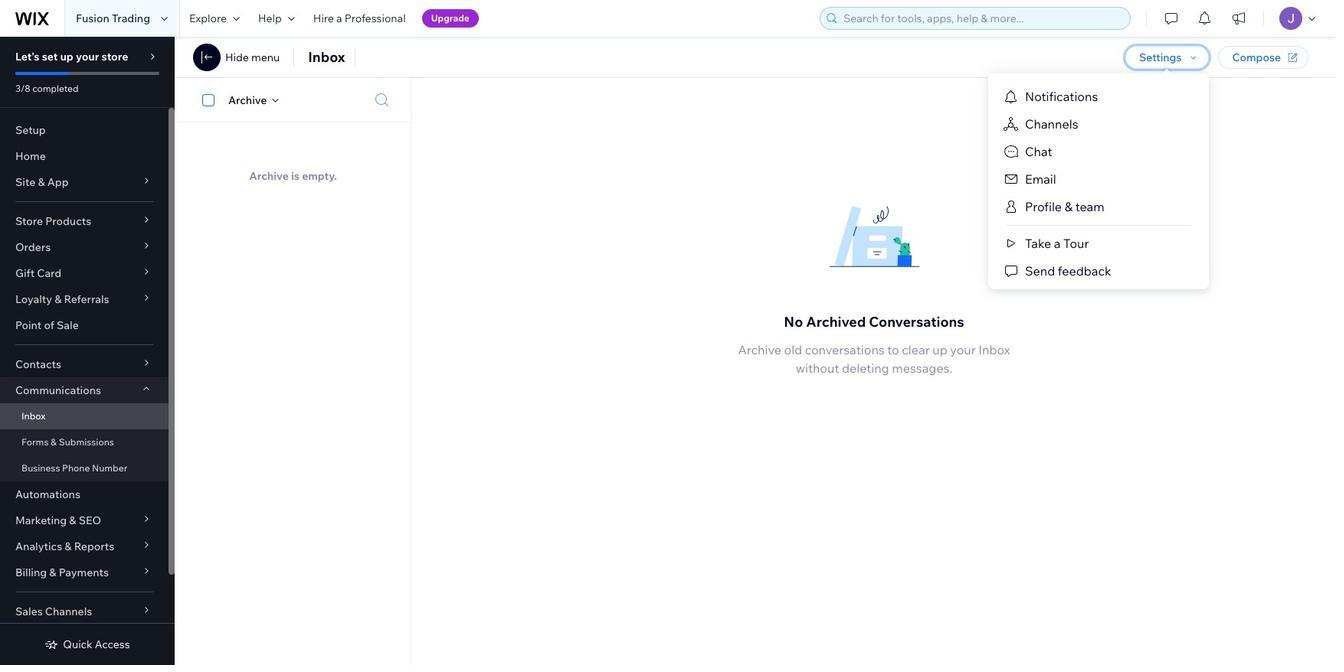 Task type: locate. For each thing, give the bounding box(es) containing it.
up
[[60, 50, 73, 64], [933, 343, 948, 358]]

0 vertical spatial archive
[[228, 93, 267, 107]]

your left store
[[76, 50, 99, 64]]

2 horizontal spatial inbox
[[979, 343, 1010, 358]]

0 horizontal spatial channels
[[45, 605, 92, 619]]

forms & submissions
[[21, 437, 114, 448]]

store products
[[15, 215, 91, 228]]

0 vertical spatial a
[[336, 11, 342, 25]]

up right clear
[[933, 343, 948, 358]]

settings
[[1140, 51, 1182, 64]]

0 vertical spatial channels
[[1025, 116, 1079, 132]]

setup link
[[0, 117, 169, 143]]

business phone number
[[21, 463, 127, 474]]

messages.
[[892, 361, 953, 376]]

1 horizontal spatial up
[[933, 343, 948, 358]]

chat button
[[989, 138, 1209, 166]]

app
[[47, 175, 69, 189]]

old
[[784, 343, 802, 358]]

& right site
[[38, 175, 45, 189]]

& right forms
[[51, 437, 57, 448]]

no
[[784, 314, 803, 331]]

& for marketing
[[69, 514, 76, 528]]

archive
[[228, 93, 267, 107], [249, 169, 289, 183], [738, 343, 782, 358]]

store products button
[[0, 208, 169, 234]]

your up messages.
[[950, 343, 976, 358]]

billing & payments button
[[0, 560, 169, 586]]

inbox
[[308, 48, 345, 66], [979, 343, 1010, 358], [21, 411, 46, 422]]

analytics
[[15, 540, 62, 554]]

1 horizontal spatial a
[[1054, 236, 1061, 251]]

& inside site & app popup button
[[38, 175, 45, 189]]

0 horizontal spatial a
[[336, 11, 342, 25]]

payments
[[59, 566, 109, 580]]

loyalty
[[15, 293, 52, 307]]

conversations
[[869, 314, 964, 331]]

& left seo
[[69, 514, 76, 528]]

contacts
[[15, 358, 61, 372]]

hire
[[313, 11, 334, 25]]

archive down hide menu on the top left
[[228, 93, 267, 107]]

1 vertical spatial a
[[1054, 236, 1061, 251]]

sidebar element
[[0, 37, 175, 666]]

team
[[1076, 199, 1105, 215]]

forms & submissions link
[[0, 430, 169, 456]]

& right loyalty
[[55, 293, 62, 307]]

2 vertical spatial inbox
[[21, 411, 46, 422]]

hide menu button down help
[[225, 51, 280, 64]]

sales
[[15, 605, 43, 619]]

settings button
[[1126, 46, 1210, 69]]

upgrade
[[431, 12, 470, 24]]

1 horizontal spatial channels
[[1025, 116, 1079, 132]]

channels down notifications
[[1025, 116, 1079, 132]]

hire a professional link
[[304, 0, 415, 37]]

help
[[258, 11, 282, 25]]

explore
[[189, 11, 227, 25]]

2 vertical spatial archive
[[738, 343, 782, 358]]

conversations
[[805, 343, 885, 358]]

business phone number link
[[0, 456, 169, 482]]

3/8 completed
[[15, 83, 78, 94]]

hide
[[225, 51, 249, 64]]

1 horizontal spatial inbox
[[308, 48, 345, 66]]

empty.
[[302, 169, 337, 183]]

& right billing
[[49, 566, 56, 580]]

gift
[[15, 267, 35, 280]]

& left reports
[[65, 540, 72, 554]]

a inside 'link'
[[336, 11, 342, 25]]

email
[[1025, 172, 1057, 187]]

take a tour button
[[989, 230, 1209, 257]]

take
[[1025, 236, 1052, 251]]

access
[[95, 638, 130, 652]]

analytics & reports
[[15, 540, 114, 554]]

a left tour
[[1054, 236, 1061, 251]]

1 vertical spatial up
[[933, 343, 948, 358]]

fusion
[[76, 11, 109, 25]]

completed
[[32, 83, 78, 94]]

0 horizontal spatial up
[[60, 50, 73, 64]]

billing & payments
[[15, 566, 109, 580]]

notifications button
[[989, 83, 1209, 110]]

& inside profile & team button
[[1065, 199, 1073, 215]]

quick
[[63, 638, 92, 652]]

phone
[[62, 463, 90, 474]]

let's set up your store
[[15, 50, 128, 64]]

1 vertical spatial channels
[[45, 605, 92, 619]]

gift card
[[15, 267, 61, 280]]

hide menu button
[[193, 44, 280, 71], [225, 51, 280, 64]]

& inside analytics & reports dropdown button
[[65, 540, 72, 554]]

a inside button
[[1054, 236, 1061, 251]]

take a tour
[[1025, 236, 1089, 251]]

no archived conversations
[[784, 314, 964, 331]]

up right set
[[60, 50, 73, 64]]

point
[[15, 319, 42, 333]]

chat
[[1025, 144, 1053, 159]]

upgrade button
[[422, 9, 479, 28]]

0 vertical spatial your
[[76, 50, 99, 64]]

communications
[[15, 384, 101, 398]]

0 horizontal spatial your
[[76, 50, 99, 64]]

1 vertical spatial your
[[950, 343, 976, 358]]

& inside billing & payments dropdown button
[[49, 566, 56, 580]]

setup
[[15, 123, 46, 137]]

&
[[38, 175, 45, 189], [1065, 199, 1073, 215], [55, 293, 62, 307], [51, 437, 57, 448], [69, 514, 76, 528], [65, 540, 72, 554], [49, 566, 56, 580]]

0 vertical spatial up
[[60, 50, 73, 64]]

0 horizontal spatial inbox
[[21, 411, 46, 422]]

menu
[[251, 51, 280, 64]]

& inside marketing & seo dropdown button
[[69, 514, 76, 528]]

of
[[44, 319, 54, 333]]

referrals
[[64, 293, 109, 307]]

loyalty & referrals button
[[0, 287, 169, 313]]

gift card button
[[0, 261, 169, 287]]

& left 'team'
[[1065, 199, 1073, 215]]

hire a professional
[[313, 11, 406, 25]]

archive is empty.
[[249, 169, 337, 183]]

archive left is
[[249, 169, 289, 183]]

forms
[[21, 437, 49, 448]]

1 vertical spatial inbox
[[979, 343, 1010, 358]]

your
[[76, 50, 99, 64], [950, 343, 976, 358]]

archive left old
[[738, 343, 782, 358]]

& inside loyalty & referrals dropdown button
[[55, 293, 62, 307]]

& inside forms & submissions link
[[51, 437, 57, 448]]

tour
[[1064, 236, 1089, 251]]

channels up 'quick'
[[45, 605, 92, 619]]

a for take
[[1054, 236, 1061, 251]]

a
[[336, 11, 342, 25], [1054, 236, 1061, 251]]

fusion trading
[[76, 11, 150, 25]]

archive inside archive old conversations to clear up your inbox without deleting messages.
[[738, 343, 782, 358]]

reports
[[74, 540, 114, 554]]

channels inside button
[[1025, 116, 1079, 132]]

a right hire
[[336, 11, 342, 25]]

send feedback
[[1025, 264, 1112, 279]]

1 vertical spatial archive
[[249, 169, 289, 183]]

inbox inside sidebar element
[[21, 411, 46, 422]]

billing
[[15, 566, 47, 580]]

None checkbox
[[194, 91, 228, 109]]

1 horizontal spatial your
[[950, 343, 976, 358]]



Task type: vqa. For each thing, say whether or not it's contained in the screenshot.
& for Billing
yes



Task type: describe. For each thing, give the bounding box(es) containing it.
inbox link
[[0, 404, 169, 430]]

to
[[888, 343, 899, 358]]

& for analytics
[[65, 540, 72, 554]]

3/8
[[15, 83, 30, 94]]

site & app button
[[0, 169, 169, 195]]

store
[[101, 50, 128, 64]]

without
[[796, 361, 839, 376]]

send
[[1025, 264, 1055, 279]]

up inside sidebar element
[[60, 50, 73, 64]]

card
[[37, 267, 61, 280]]

marketing & seo button
[[0, 508, 169, 534]]

business
[[21, 463, 60, 474]]

send feedback button
[[989, 257, 1209, 285]]

number
[[92, 463, 127, 474]]

site
[[15, 175, 35, 189]]

inbox inside archive old conversations to clear up your inbox without deleting messages.
[[979, 343, 1010, 358]]

your inside archive old conversations to clear up your inbox without deleting messages.
[[950, 343, 976, 358]]

sale
[[57, 319, 79, 333]]

orders
[[15, 241, 51, 254]]

channels button
[[989, 110, 1209, 138]]

trading
[[112, 11, 150, 25]]

let's
[[15, 50, 40, 64]]

email button
[[989, 166, 1209, 193]]

home
[[15, 149, 46, 163]]

site & app
[[15, 175, 69, 189]]

a for hire
[[336, 11, 342, 25]]

& for loyalty
[[55, 293, 62, 307]]

submissions
[[59, 437, 114, 448]]

notifications
[[1025, 89, 1098, 104]]

compose
[[1233, 51, 1281, 64]]

quick access
[[63, 638, 130, 652]]

seo
[[79, 514, 101, 528]]

professional
[[345, 11, 406, 25]]

marketing
[[15, 514, 67, 528]]

hide menu
[[225, 51, 280, 64]]

hide menu button down explore
[[193, 44, 280, 71]]

analytics & reports button
[[0, 534, 169, 560]]

help button
[[249, 0, 304, 37]]

compose button
[[1219, 46, 1309, 69]]

your inside sidebar element
[[76, 50, 99, 64]]

archive for archive is empty.
[[249, 169, 289, 183]]

& for billing
[[49, 566, 56, 580]]

archived
[[806, 314, 866, 331]]

sales channels
[[15, 605, 92, 619]]

archive for archive old conversations to clear up your inbox without deleting messages.
[[738, 343, 782, 358]]

up inside archive old conversations to clear up your inbox without deleting messages.
[[933, 343, 948, 358]]

communications button
[[0, 378, 169, 404]]

archive old conversations to clear up your inbox without deleting messages.
[[738, 343, 1010, 376]]

orders button
[[0, 234, 169, 261]]

loyalty & referrals
[[15, 293, 109, 307]]

& for forms
[[51, 437, 57, 448]]

automations link
[[0, 482, 169, 508]]

set
[[42, 50, 58, 64]]

& for site
[[38, 175, 45, 189]]

home link
[[0, 143, 169, 169]]

point of sale
[[15, 319, 79, 333]]

clear
[[902, 343, 930, 358]]

contacts button
[[0, 352, 169, 378]]

channels inside popup button
[[45, 605, 92, 619]]

feedback
[[1058, 264, 1112, 279]]

point of sale link
[[0, 313, 169, 339]]

is
[[291, 169, 300, 183]]

sales channels button
[[0, 599, 169, 625]]

products
[[45, 215, 91, 228]]

archive for archive
[[228, 93, 267, 107]]

0 vertical spatial inbox
[[308, 48, 345, 66]]

store
[[15, 215, 43, 228]]

quick access button
[[45, 638, 130, 652]]

deleting
[[842, 361, 889, 376]]

profile & team
[[1025, 199, 1105, 215]]

Search for tools, apps, help & more... field
[[839, 8, 1126, 29]]

marketing & seo
[[15, 514, 101, 528]]

& for profile
[[1065, 199, 1073, 215]]



